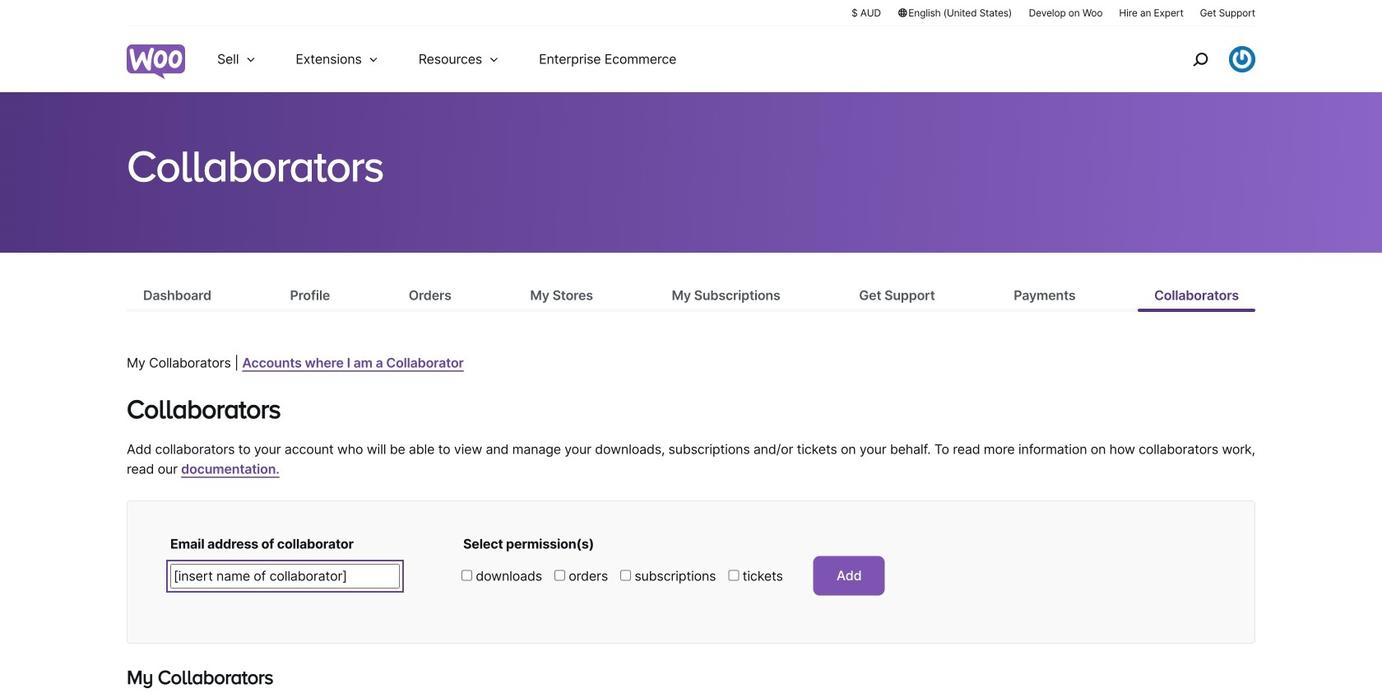 Task type: describe. For each thing, give the bounding box(es) containing it.
service navigation menu element
[[1158, 33, 1256, 86]]

open account menu image
[[1230, 46, 1256, 72]]

search image
[[1188, 46, 1214, 72]]



Task type: vqa. For each thing, say whether or not it's contained in the screenshot.
the Search icon
yes



Task type: locate. For each thing, give the bounding box(es) containing it.
None checkbox
[[462, 570, 472, 581], [555, 570, 565, 581], [462, 570, 472, 581], [555, 570, 565, 581]]

None checkbox
[[621, 570, 631, 581], [729, 570, 739, 581], [621, 570, 631, 581], [729, 570, 739, 581]]



